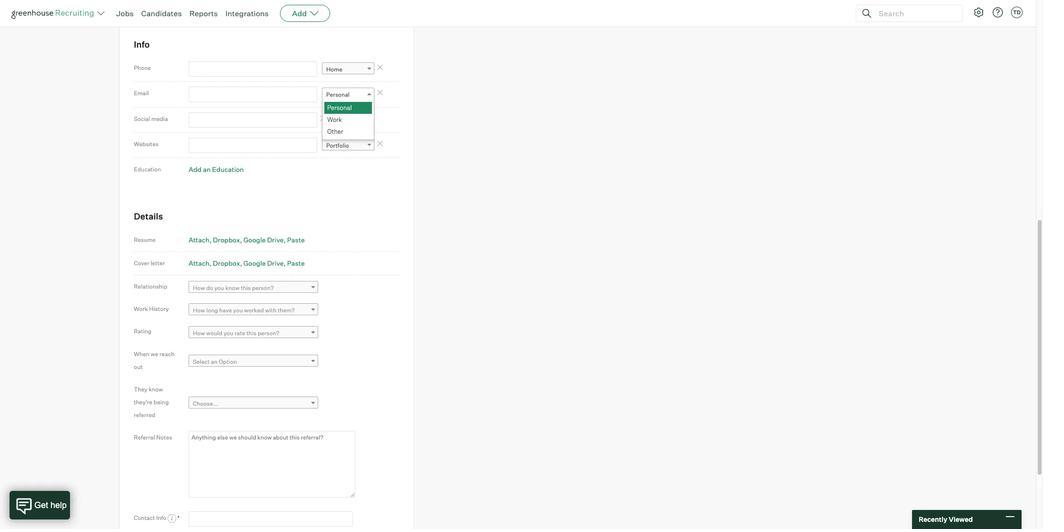 Task type: locate. For each thing, give the bounding box(es) containing it.
add button
[[280, 5, 330, 22]]

1 drive from the top
[[267, 236, 284, 244]]

0 vertical spatial you
[[214, 284, 224, 292]]

0 vertical spatial paste
[[287, 236, 305, 244]]

person? down the with
[[258, 329, 279, 337]]

how do you know this person? link
[[189, 281, 318, 295]]

cover letter
[[134, 260, 165, 267]]

2 how from the top
[[193, 307, 205, 314]]

how long have you worked with them? link
[[189, 304, 318, 317]]

you inside the how do you know this person? "link"
[[214, 284, 224, 292]]

google
[[243, 236, 266, 244], [243, 259, 266, 267]]

None text field
[[189, 61, 317, 77], [189, 87, 317, 102], [189, 138, 317, 153], [189, 511, 353, 527], [189, 61, 317, 77], [189, 87, 317, 102], [189, 138, 317, 153], [189, 511, 353, 527]]

they're
[[134, 399, 152, 406]]

2 paste link from the top
[[287, 259, 305, 267]]

attach for resume
[[189, 236, 210, 244]]

know right do
[[225, 284, 240, 292]]

1 vertical spatial dropbox
[[213, 259, 240, 267]]

* inside * = required
[[134, 8, 136, 15]]

1 vertical spatial work
[[134, 305, 148, 313]]

paste for cover letter
[[287, 259, 305, 267]]

personal down personal link
[[327, 104, 352, 112]]

2 drive from the top
[[267, 259, 284, 267]]

1 vertical spatial drive
[[267, 259, 284, 267]]

1 vertical spatial this
[[246, 329, 256, 337]]

3 how from the top
[[193, 329, 205, 337]]

0 vertical spatial dropbox
[[213, 236, 240, 244]]

add inside popup button
[[292, 9, 307, 18]]

* = required
[[134, 8, 167, 15]]

how left do
[[193, 284, 205, 292]]

attach link for cover letter
[[189, 259, 212, 267]]

social media
[[134, 115, 168, 122]]

2 google drive link from the top
[[243, 259, 286, 267]]

education
[[212, 165, 244, 174], [134, 166, 161, 173]]

this for know
[[241, 284, 251, 292]]

2 attach link from the top
[[189, 259, 212, 267]]

2 google from the top
[[243, 259, 266, 267]]

1 vertical spatial personal
[[327, 104, 352, 112]]

when
[[134, 350, 149, 358]]

work up other
[[327, 116, 342, 124]]

1 vertical spatial info
[[156, 514, 166, 521]]

info up phone
[[134, 39, 150, 50]]

how would you rate this person? link
[[189, 326, 318, 340]]

add an education
[[189, 165, 244, 174]]

1 vertical spatial attach dropbox google drive paste
[[189, 259, 305, 267]]

0 vertical spatial google drive link
[[243, 236, 286, 244]]

2 dropbox from the top
[[213, 259, 240, 267]]

0 vertical spatial paste link
[[287, 236, 305, 244]]

0 vertical spatial personal
[[326, 91, 350, 98]]

1 attach link from the top
[[189, 236, 212, 244]]

how inside "link"
[[193, 284, 205, 292]]

being
[[154, 399, 169, 406]]

personal up personal work other
[[326, 91, 350, 98]]

jobs link
[[116, 9, 134, 18]]

relationship
[[134, 283, 167, 290]]

1 horizontal spatial *
[[177, 514, 180, 521]]

0 vertical spatial *
[[134, 8, 136, 15]]

choose...
[[193, 400, 218, 407]]

drive
[[267, 236, 284, 244], [267, 259, 284, 267]]

2 attach from the top
[[189, 259, 210, 267]]

1 google drive link from the top
[[243, 236, 286, 244]]

* right contact info
[[177, 514, 180, 521]]

0 horizontal spatial info
[[134, 39, 150, 50]]

attach dropbox google drive paste for cover letter
[[189, 259, 305, 267]]

details
[[134, 211, 163, 222]]

person? up the with
[[252, 284, 274, 292]]

0 vertical spatial add
[[292, 9, 307, 18]]

info
[[134, 39, 150, 50], [156, 514, 166, 521]]

2 vertical spatial you
[[224, 329, 233, 337]]

0 vertical spatial attach
[[189, 236, 210, 244]]

referral notes
[[134, 434, 172, 441]]

1 vertical spatial attach link
[[189, 259, 212, 267]]

paste link for cover letter
[[287, 259, 305, 267]]

this inside "link"
[[241, 284, 251, 292]]

1 google from the top
[[243, 236, 266, 244]]

1 paste link from the top
[[287, 236, 305, 244]]

this right rate
[[246, 329, 256, 337]]

with
[[265, 307, 277, 314]]

person? for how would you rate this person?
[[258, 329, 279, 337]]

paste link
[[287, 236, 305, 244], [287, 259, 305, 267]]

1 vertical spatial paste
[[287, 259, 305, 267]]

1 vertical spatial you
[[233, 307, 243, 314]]

know up the being
[[149, 386, 163, 393]]

1 vertical spatial an
[[211, 358, 218, 365]]

personal for personal work other
[[327, 104, 352, 112]]

0 horizontal spatial *
[[134, 8, 136, 15]]

Referral Notes text field
[[189, 431, 355, 498]]

attach link
[[189, 236, 212, 244], [189, 259, 212, 267]]

an
[[203, 165, 211, 174], [211, 358, 218, 365]]

this for rate
[[246, 329, 256, 337]]

1 vertical spatial know
[[149, 386, 163, 393]]

attach
[[189, 236, 210, 244], [189, 259, 210, 267]]

how
[[193, 284, 205, 292], [193, 307, 205, 314], [193, 329, 205, 337]]

personal work other
[[327, 104, 352, 135]]

dropbox link
[[213, 236, 242, 244], [213, 259, 242, 267]]

0 vertical spatial know
[[225, 284, 240, 292]]

0 vertical spatial info
[[134, 39, 150, 50]]

1 vertical spatial paste link
[[287, 259, 305, 267]]

work left history on the bottom
[[134, 305, 148, 313]]

0 vertical spatial person?
[[252, 284, 274, 292]]

2 vertical spatial how
[[193, 329, 205, 337]]

drive for cover letter
[[267, 259, 284, 267]]

referral
[[134, 434, 155, 441]]

attach link for resume
[[189, 236, 212, 244]]

0 vertical spatial attach link
[[189, 236, 212, 244]]

how for how would you rate this person?
[[193, 329, 205, 337]]

2 dropbox link from the top
[[213, 259, 242, 267]]

media
[[151, 115, 168, 122]]

None text field
[[189, 112, 317, 128]]

0 vertical spatial dropbox link
[[213, 236, 242, 244]]

notes
[[156, 434, 172, 441]]

this up the how long have you worked with them?
[[241, 284, 251, 292]]

0 vertical spatial how
[[193, 284, 205, 292]]

social
[[134, 115, 150, 122]]

1 vertical spatial google drive link
[[243, 259, 286, 267]]

how long have you worked with them?
[[193, 307, 295, 314]]

person? inside the how do you know this person? "link"
[[252, 284, 274, 292]]

you inside how long have you worked with them? link
[[233, 307, 243, 314]]

work history
[[134, 305, 169, 313]]

add for add
[[292, 9, 307, 18]]

1 dropbox link from the top
[[213, 236, 242, 244]]

0 vertical spatial an
[[203, 165, 211, 174]]

1 horizontal spatial work
[[327, 116, 342, 124]]

dropbox
[[213, 236, 240, 244], [213, 259, 240, 267]]

2 attach dropbox google drive paste from the top
[[189, 259, 305, 267]]

td button
[[1011, 7, 1023, 18]]

know
[[225, 284, 240, 292], [149, 386, 163, 393]]

info right contact
[[156, 514, 166, 521]]

work
[[327, 116, 342, 124], [134, 305, 148, 313]]

1 paste from the top
[[287, 236, 305, 244]]

*
[[134, 8, 136, 15], [177, 514, 180, 521]]

td button
[[1009, 5, 1025, 20]]

1 vertical spatial dropbox link
[[213, 259, 242, 267]]

viewed
[[949, 516, 973, 524]]

add
[[292, 9, 307, 18], [189, 165, 202, 174]]

contact
[[134, 514, 155, 521]]

you left rate
[[224, 329, 233, 337]]

1 horizontal spatial info
[[156, 514, 166, 521]]

you right have
[[233, 307, 243, 314]]

google for resume
[[243, 236, 266, 244]]

have
[[219, 307, 232, 314]]

you right do
[[214, 284, 224, 292]]

attach dropbox google drive paste
[[189, 236, 305, 244], [189, 259, 305, 267]]

0 vertical spatial work
[[327, 116, 342, 124]]

paste
[[287, 236, 305, 244], [287, 259, 305, 267]]

person? inside how would you rate this person? link
[[258, 329, 279, 337]]

1 vertical spatial add
[[189, 165, 202, 174]]

0 horizontal spatial education
[[134, 166, 161, 173]]

would
[[206, 329, 222, 337]]

you
[[214, 284, 224, 292], [233, 307, 243, 314], [224, 329, 233, 337]]

recently
[[919, 516, 948, 524]]

select an option link
[[189, 355, 318, 369]]

1 vertical spatial person?
[[258, 329, 279, 337]]

personal
[[326, 91, 350, 98], [327, 104, 352, 112]]

person?
[[252, 284, 274, 292], [258, 329, 279, 337]]

how left would
[[193, 329, 205, 337]]

google drive link
[[243, 236, 286, 244], [243, 259, 286, 267]]

1 vertical spatial how
[[193, 307, 205, 314]]

option
[[219, 358, 237, 365]]

1 vertical spatial attach
[[189, 259, 210, 267]]

1 horizontal spatial know
[[225, 284, 240, 292]]

0 vertical spatial attach dropbox google drive paste
[[189, 236, 305, 244]]

0 vertical spatial this
[[241, 284, 251, 292]]

1 attach from the top
[[189, 236, 210, 244]]

out
[[134, 363, 143, 370]]

you inside how would you rate this person? link
[[224, 329, 233, 337]]

0 horizontal spatial add
[[189, 165, 202, 174]]

* left =
[[134, 8, 136, 15]]

1 horizontal spatial add
[[292, 9, 307, 18]]

drive for resume
[[267, 236, 284, 244]]

0 vertical spatial google
[[243, 236, 266, 244]]

1 how from the top
[[193, 284, 205, 292]]

0 horizontal spatial know
[[149, 386, 163, 393]]

1 dropbox from the top
[[213, 236, 240, 244]]

how left long
[[193, 307, 205, 314]]

an for add
[[203, 165, 211, 174]]

this
[[241, 284, 251, 292], [246, 329, 256, 337]]

select an option
[[193, 358, 237, 365]]

0 vertical spatial drive
[[267, 236, 284, 244]]

2 paste from the top
[[287, 259, 305, 267]]

1 vertical spatial google
[[243, 259, 266, 267]]

greenhouse recruiting image
[[11, 8, 97, 19]]

1 attach dropbox google drive paste from the top
[[189, 236, 305, 244]]

1 vertical spatial *
[[177, 514, 180, 521]]



Task type: vqa. For each thing, say whether or not it's contained in the screenshot.
18, at the top
no



Task type: describe. For each thing, give the bounding box(es) containing it.
add for add an education
[[189, 165, 202, 174]]

they know they're being referred
[[134, 386, 169, 419]]

rating
[[134, 328, 151, 335]]

when we reach out
[[134, 350, 175, 370]]

history
[[149, 305, 169, 313]]

jobs
[[116, 9, 134, 18]]

how do you know this person?
[[193, 284, 274, 292]]

reports link
[[189, 9, 218, 18]]

* for *
[[177, 514, 180, 521]]

configure image
[[973, 7, 985, 18]]

recently viewed
[[919, 516, 973, 524]]

0 horizontal spatial work
[[134, 305, 148, 313]]

add an education link
[[189, 165, 244, 174]]

you for rate
[[224, 329, 233, 337]]

resume
[[134, 236, 156, 243]]

do
[[206, 284, 213, 292]]

home
[[326, 66, 342, 73]]

rate
[[235, 329, 245, 337]]

know inside "link"
[[225, 284, 240, 292]]

integrations
[[226, 9, 269, 18]]

phone
[[134, 64, 151, 71]]

cover
[[134, 260, 149, 267]]

work inside personal work other
[[327, 116, 342, 124]]

know inside the they know they're being referred
[[149, 386, 163, 393]]

them?
[[278, 307, 295, 314]]

person? for how do you know this person?
[[252, 284, 274, 292]]

1 horizontal spatial education
[[212, 165, 244, 174]]

paste link for resume
[[287, 236, 305, 244]]

worked
[[244, 307, 264, 314]]

candidates link
[[141, 9, 182, 18]]

websites
[[134, 141, 159, 148]]

referred
[[134, 411, 155, 419]]

how for how do you know this person?
[[193, 284, 205, 292]]

attach for cover letter
[[189, 259, 210, 267]]

reach
[[159, 350, 175, 358]]

paste for resume
[[287, 236, 305, 244]]

email
[[134, 90, 149, 97]]

home link
[[322, 62, 374, 76]]

select
[[193, 358, 210, 365]]

how for how long have you worked with them?
[[193, 307, 205, 314]]

candidates
[[141, 9, 182, 18]]

an for select
[[211, 358, 218, 365]]

letter
[[151, 260, 165, 267]]

other
[[327, 128, 343, 135]]

personal for personal
[[326, 91, 350, 98]]

reports
[[189, 9, 218, 18]]

portfolio link
[[322, 139, 374, 153]]

attach dropbox google drive paste for resume
[[189, 236, 305, 244]]

integrations link
[[226, 9, 269, 18]]

they
[[134, 386, 148, 393]]

personal link
[[322, 88, 374, 102]]

required
[[143, 8, 167, 15]]

dropbox for resume
[[213, 236, 240, 244]]

Search text field
[[877, 6, 954, 20]]

we
[[151, 350, 158, 358]]

contact info
[[134, 514, 168, 521]]

portfolio
[[326, 142, 349, 149]]

dropbox link for cover letter
[[213, 259, 242, 267]]

how would you rate this person?
[[193, 329, 279, 337]]

google drive link for resume
[[243, 236, 286, 244]]

long
[[206, 307, 218, 314]]

=
[[138, 8, 142, 15]]

* for * = required
[[134, 8, 136, 15]]

google drive link for cover letter
[[243, 259, 286, 267]]

dropbox for cover letter
[[213, 259, 240, 267]]

you for know
[[214, 284, 224, 292]]

dropbox link for resume
[[213, 236, 242, 244]]

google for cover letter
[[243, 259, 266, 267]]

td
[[1013, 9, 1021, 16]]

choose... link
[[189, 397, 318, 411]]



